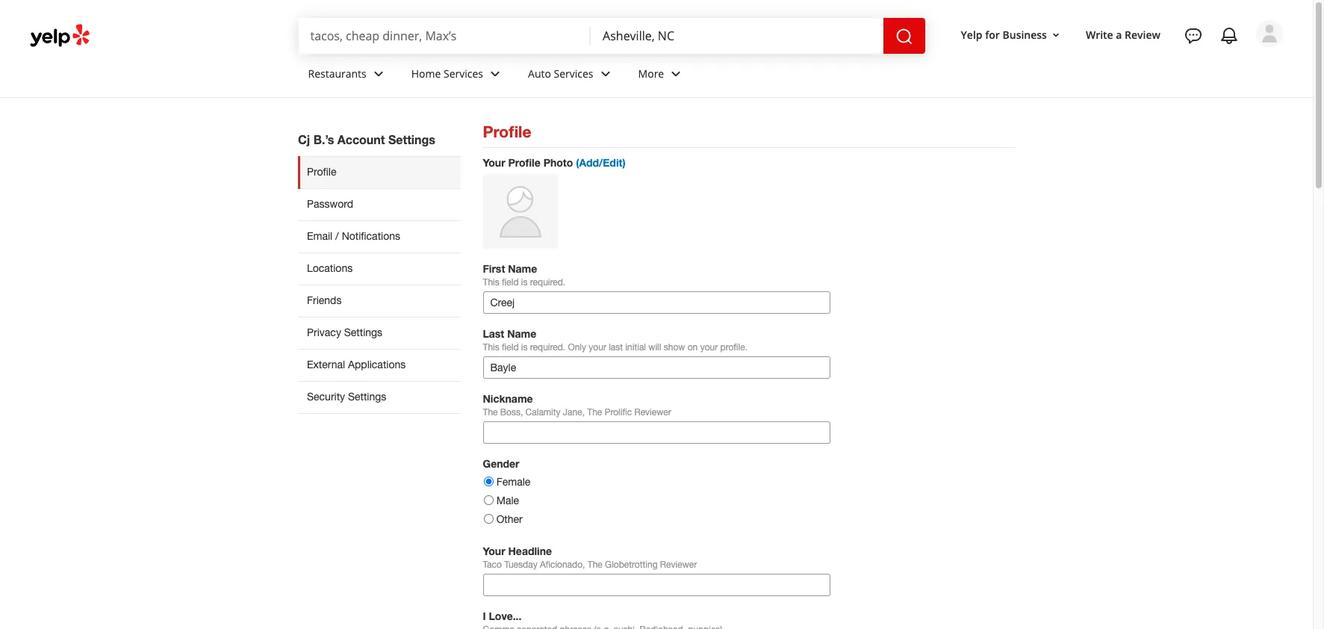 Task type: describe. For each thing, give the bounding box(es) containing it.
Find text field
[[310, 28, 579, 44]]

2 your from the left
[[701, 342, 718, 353]]

nickname the boss, calamity jane, the prolific reviewer
[[483, 392, 671, 418]]

Female radio
[[484, 477, 493, 486]]

external
[[307, 359, 345, 370]]

name for last
[[507, 327, 537, 340]]

your for your headline taco tuesday aficionado, the globetrotting reviewer
[[483, 545, 505, 557]]

(add/edit)
[[576, 156, 626, 169]]

jane,
[[563, 407, 585, 418]]

on
[[688, 342, 698, 353]]

friends
[[307, 294, 342, 306]]

reviewer for the
[[635, 407, 671, 418]]

tuesday
[[504, 560, 538, 570]]

more link
[[626, 54, 697, 97]]

cj b. image
[[1257, 20, 1284, 47]]

messages image
[[1185, 27, 1203, 45]]

more
[[638, 66, 664, 80]]

the left the boss,
[[483, 407, 498, 418]]

Your Headline text field
[[483, 574, 830, 596]]

security
[[307, 391, 345, 403]]

cj
[[298, 132, 310, 146]]

settings for privacy settings
[[344, 326, 383, 338]]

aficionado,
[[540, 560, 585, 570]]

is for last
[[521, 342, 528, 353]]

male
[[497, 495, 519, 507]]

cj b.'s account settings
[[298, 132, 435, 146]]

i love...
[[483, 610, 522, 622]]

female
[[497, 476, 531, 488]]

the for headline
[[588, 560, 603, 570]]

only
[[568, 342, 586, 353]]

is for first
[[521, 277, 528, 288]]

friends link
[[298, 285, 461, 317]]

home
[[411, 66, 441, 80]]

security settings
[[307, 391, 386, 403]]

profile down b.'s
[[307, 166, 337, 178]]

field for last
[[502, 342, 519, 353]]

profile left photo
[[508, 156, 541, 169]]

notifications image
[[1221, 27, 1239, 45]]

account
[[338, 132, 385, 146]]

external applications link
[[298, 349, 461, 381]]

Other radio
[[484, 514, 493, 524]]

none field near
[[603, 28, 872, 44]]

1 your from the left
[[589, 342, 607, 353]]

locations link
[[298, 252, 461, 285]]

write
[[1086, 27, 1114, 42]]

nickname
[[483, 392, 533, 405]]

services for home services
[[444, 66, 483, 80]]

gender
[[483, 457, 520, 470]]

prolific
[[605, 407, 632, 418]]

show
[[664, 342, 685, 353]]

user actions element
[[949, 19, 1304, 111]]

a
[[1116, 27, 1122, 42]]

none field find
[[310, 28, 579, 44]]

b.'s
[[314, 132, 334, 146]]

name for first
[[508, 262, 537, 275]]

initial
[[626, 342, 646, 353]]

settings for security settings
[[348, 391, 386, 403]]

Near text field
[[603, 28, 872, 44]]

auto services
[[528, 66, 594, 80]]

this for last
[[483, 342, 500, 353]]

write a review link
[[1080, 21, 1167, 48]]

privacy
[[307, 326, 341, 338]]

love...
[[489, 610, 522, 622]]

other
[[497, 513, 523, 525]]

(add/edit) link
[[576, 156, 626, 169]]

required. for last
[[530, 342, 566, 353]]

16 chevron down v2 image
[[1050, 29, 1062, 41]]



Task type: locate. For each thing, give the bounding box(es) containing it.
1 none field from the left
[[310, 28, 579, 44]]

2 services from the left
[[554, 66, 594, 80]]

your profile photo (add/edit)
[[483, 156, 626, 169]]

the inside your headline taco tuesday aficionado, the globetrotting reviewer
[[588, 560, 603, 570]]

settings inside "link"
[[344, 326, 383, 338]]

0 horizontal spatial your
[[589, 342, 607, 353]]

the right the aficionado,
[[588, 560, 603, 570]]

24 chevron down v2 image right restaurants
[[370, 65, 388, 83]]

for
[[986, 27, 1000, 42]]

profile link
[[298, 156, 461, 188]]

1 horizontal spatial your
[[701, 342, 718, 353]]

home services
[[411, 66, 483, 80]]

reviewer up nickname text field
[[635, 407, 671, 418]]

1 vertical spatial field
[[502, 342, 519, 353]]

0 vertical spatial is
[[521, 277, 528, 288]]

24 chevron down v2 image inside more link
[[667, 65, 685, 83]]

notifications
[[342, 230, 400, 242]]

field
[[502, 277, 519, 288], [502, 342, 519, 353]]

headline
[[508, 545, 552, 557]]

profile
[[483, 123, 532, 141], [508, 156, 541, 169], [307, 166, 337, 178]]

0 vertical spatial your
[[483, 156, 505, 169]]

2 is from the top
[[521, 342, 528, 353]]

reviewer inside 'nickname the boss, calamity jane, the prolific reviewer'
[[635, 407, 671, 418]]

services
[[444, 66, 483, 80], [554, 66, 594, 80]]

this for first
[[483, 277, 500, 288]]

2 none field from the left
[[603, 28, 872, 44]]

1 horizontal spatial 24 chevron down v2 image
[[597, 65, 615, 83]]

your left last
[[589, 342, 607, 353]]

your for your profile photo (add/edit)
[[483, 156, 505, 169]]

3 24 chevron down v2 image from the left
[[667, 65, 685, 83]]

is inside last name this field is required. only your last initial will show on your profile.
[[521, 342, 528, 353]]

business
[[1003, 27, 1047, 42]]

is
[[521, 277, 528, 288], [521, 342, 528, 353]]

1 vertical spatial your
[[483, 545, 505, 557]]

none field up business categories element
[[603, 28, 872, 44]]

1 horizontal spatial none field
[[603, 28, 872, 44]]

24 chevron down v2 image for more
[[667, 65, 685, 83]]

First Name text field
[[483, 291, 830, 314]]

1 vertical spatial is
[[521, 342, 528, 353]]

i
[[483, 610, 486, 622]]

settings up profile link
[[388, 132, 435, 146]]

the
[[483, 407, 498, 418], [587, 407, 602, 418], [588, 560, 603, 570]]

0 vertical spatial required.
[[530, 277, 566, 288]]

field inside last name this field is required. only your last initial will show on your profile.
[[502, 342, 519, 353]]

0 vertical spatial field
[[502, 277, 519, 288]]

field down last
[[502, 342, 519, 353]]

24 chevron down v2 image
[[370, 65, 388, 83], [597, 65, 615, 83], [667, 65, 685, 83]]

first
[[483, 262, 505, 275]]

24 chevron down v2 image inside the auto services link
[[597, 65, 615, 83]]

24 chevron down v2 image
[[486, 65, 504, 83]]

2 horizontal spatial 24 chevron down v2 image
[[667, 65, 685, 83]]

security settings link
[[298, 381, 461, 414]]

last
[[609, 342, 623, 353]]

1 vertical spatial settings
[[344, 326, 383, 338]]

None field
[[310, 28, 579, 44], [603, 28, 872, 44]]

field inside first name this field is required.
[[502, 277, 519, 288]]

1 this from the top
[[483, 277, 500, 288]]

2 vertical spatial settings
[[348, 391, 386, 403]]

privacy settings link
[[298, 317, 461, 349]]

Last Name text field
[[483, 356, 830, 379]]

is inside first name this field is required.
[[521, 277, 528, 288]]

will
[[649, 342, 662, 353]]

name inside first name this field is required.
[[508, 262, 537, 275]]

your
[[483, 156, 505, 169], [483, 545, 505, 557]]

1 vertical spatial this
[[483, 342, 500, 353]]

2 required. from the top
[[530, 342, 566, 353]]

this down last
[[483, 342, 500, 353]]

yelp for business
[[961, 27, 1047, 42]]

boss,
[[500, 407, 523, 418]]

this down first on the top left of page
[[483, 277, 500, 288]]

settings
[[388, 132, 435, 146], [344, 326, 383, 338], [348, 391, 386, 403]]

1 24 chevron down v2 image from the left
[[370, 65, 388, 83]]

profile up your profile photo (add/edit)
[[483, 123, 532, 141]]

0 horizontal spatial none field
[[310, 28, 579, 44]]

your
[[589, 342, 607, 353], [701, 342, 718, 353]]

locations
[[307, 262, 353, 274]]

auto
[[528, 66, 551, 80]]

24 chevron down v2 image right 'auto services'
[[597, 65, 615, 83]]

your right on
[[701, 342, 718, 353]]

0 vertical spatial name
[[508, 262, 537, 275]]

this inside first name this field is required.
[[483, 277, 500, 288]]

yelp for business button
[[955, 21, 1068, 48]]

1 vertical spatial required.
[[530, 342, 566, 353]]

0 horizontal spatial 24 chevron down v2 image
[[370, 65, 388, 83]]

services for auto services
[[554, 66, 594, 80]]

business categories element
[[296, 54, 1284, 97]]

the right jane,
[[587, 407, 602, 418]]

2 24 chevron down v2 image from the left
[[597, 65, 615, 83]]

password link
[[298, 188, 461, 220]]

24 chevron down v2 image for auto services
[[597, 65, 615, 83]]

yelp
[[961, 27, 983, 42]]

required. inside first name this field is required.
[[530, 277, 566, 288]]

24 chevron down v2 image inside "restaurants" link
[[370, 65, 388, 83]]

last
[[483, 327, 505, 340]]

Male radio
[[484, 495, 493, 505]]

name inside last name this field is required. only your last initial will show on your profile.
[[507, 327, 537, 340]]

external applications
[[307, 359, 406, 370]]

/
[[336, 230, 339, 242]]

email
[[307, 230, 333, 242]]

restaurants link
[[296, 54, 400, 97]]

required. inside last name this field is required. only your last initial will show on your profile.
[[530, 342, 566, 353]]

write a review
[[1086, 27, 1161, 42]]

services left 24 chevron down v2 icon
[[444, 66, 483, 80]]

0 vertical spatial settings
[[388, 132, 435, 146]]

2 this from the top
[[483, 342, 500, 353]]

1 required. from the top
[[530, 277, 566, 288]]

reviewer up the "your headline" text box
[[660, 560, 697, 570]]

last name this field is required. only your last initial will show on your profile.
[[483, 327, 748, 353]]

your inside your headline taco tuesday aficionado, the globetrotting reviewer
[[483, 545, 505, 557]]

reviewer for headline
[[660, 560, 697, 570]]

1 services from the left
[[444, 66, 483, 80]]

first name this field is required.
[[483, 262, 566, 288]]

restaurants
[[308, 66, 367, 80]]

required. for first
[[530, 277, 566, 288]]

required.
[[530, 277, 566, 288], [530, 342, 566, 353]]

Nickname text field
[[483, 421, 830, 444]]

field for first
[[502, 277, 519, 288]]

reviewer inside your headline taco tuesday aficionado, the globetrotting reviewer
[[660, 560, 697, 570]]

your headline taco tuesday aficionado, the globetrotting reviewer
[[483, 545, 697, 570]]

none field up home services on the top of page
[[310, 28, 579, 44]]

search image
[[895, 27, 913, 45]]

services right auto
[[554, 66, 594, 80]]

settings up external applications at the bottom
[[344, 326, 383, 338]]

24 chevron down v2 image for restaurants
[[370, 65, 388, 83]]

name
[[508, 262, 537, 275], [507, 327, 537, 340]]

this inside last name this field is required. only your last initial will show on your profile.
[[483, 342, 500, 353]]

1 vertical spatial name
[[507, 327, 537, 340]]

None search field
[[298, 18, 928, 54]]

review
[[1125, 27, 1161, 42]]

2 your from the top
[[483, 545, 505, 557]]

0 horizontal spatial services
[[444, 66, 483, 80]]

your left photo
[[483, 156, 505, 169]]

1 is from the top
[[521, 277, 528, 288]]

name right last
[[507, 327, 537, 340]]

your up taco
[[483, 545, 505, 557]]

24 chevron down v2 image right "more"
[[667, 65, 685, 83]]

name right first on the top left of page
[[508, 262, 537, 275]]

field down first on the top left of page
[[502, 277, 519, 288]]

auto services link
[[516, 54, 626, 97]]

home services link
[[400, 54, 516, 97]]

taco
[[483, 560, 502, 570]]

1 field from the top
[[502, 277, 519, 288]]

email / notifications
[[307, 230, 400, 242]]

2 field from the top
[[502, 342, 519, 353]]

privacy settings
[[307, 326, 383, 338]]

settings down applications at the left of the page
[[348, 391, 386, 403]]

reviewer
[[635, 407, 671, 418], [660, 560, 697, 570]]

applications
[[348, 359, 406, 370]]

calamity
[[526, 407, 561, 418]]

1 vertical spatial reviewer
[[660, 560, 697, 570]]

this
[[483, 277, 500, 288], [483, 342, 500, 353]]

0 vertical spatial reviewer
[[635, 407, 671, 418]]

1 your from the top
[[483, 156, 505, 169]]

password
[[307, 198, 353, 210]]

the for the
[[587, 407, 602, 418]]

1 horizontal spatial services
[[554, 66, 594, 80]]

profile.
[[721, 342, 748, 353]]

0 vertical spatial this
[[483, 277, 500, 288]]

photo
[[544, 156, 573, 169]]

globetrotting
[[605, 560, 658, 570]]

email / notifications link
[[298, 220, 461, 252]]



Task type: vqa. For each thing, say whether or not it's contained in the screenshot.
This within the Last Name This field is required. Only your last initial will show on your profile.
yes



